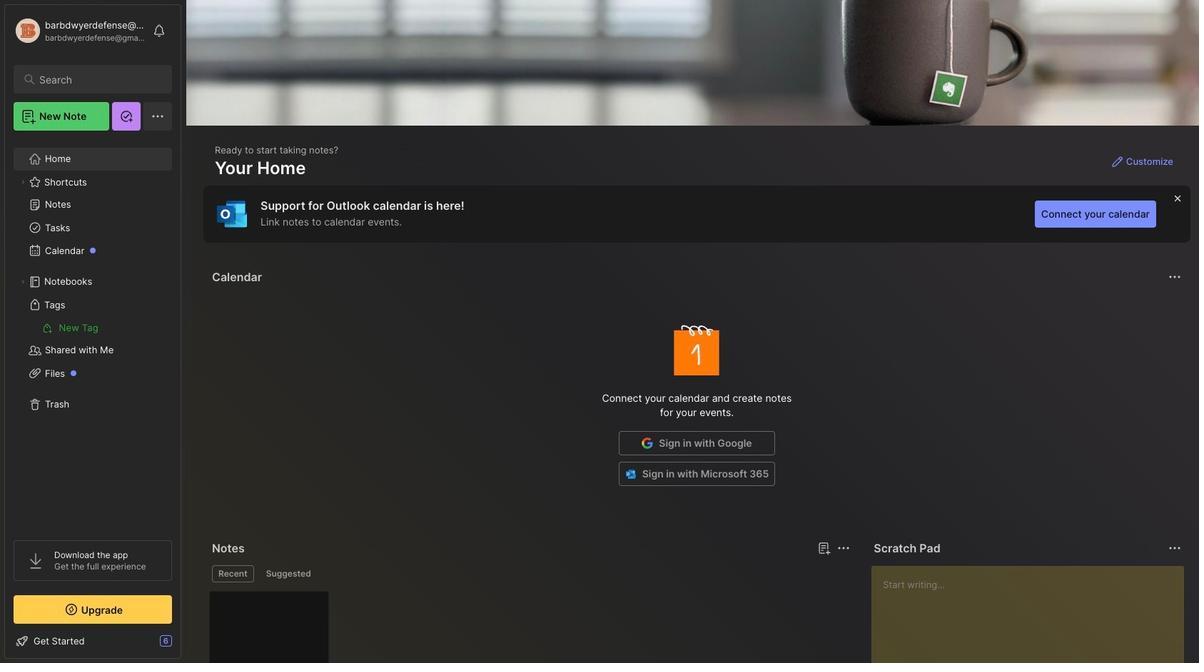 Task type: locate. For each thing, give the bounding box(es) containing it.
expand notebooks image
[[19, 278, 27, 286]]

tree
[[5, 139, 181, 528]]

more actions image
[[1167, 268, 1184, 286], [1167, 540, 1184, 557]]

Account field
[[14, 16, 146, 45]]

tab list
[[212, 565, 848, 583]]

None search field
[[39, 71, 159, 88]]

More actions field
[[1165, 267, 1185, 287], [834, 538, 854, 558], [1165, 538, 1185, 558]]

0 horizontal spatial tab
[[212, 565, 254, 583]]

1 horizontal spatial tab
[[260, 565, 318, 583]]

tab
[[212, 565, 254, 583], [260, 565, 318, 583]]

0 vertical spatial more actions image
[[1167, 268, 1184, 286]]

group
[[14, 316, 171, 339]]

1 vertical spatial more actions image
[[1167, 540, 1184, 557]]

2 tab from the left
[[260, 565, 318, 583]]

none search field inside main element
[[39, 71, 159, 88]]

Start writing… text field
[[883, 566, 1184, 663]]



Task type: describe. For each thing, give the bounding box(es) containing it.
tree inside main element
[[5, 139, 181, 528]]

2 more actions image from the top
[[1167, 540, 1184, 557]]

more actions image
[[836, 540, 853, 557]]

main element
[[0, 0, 186, 663]]

Search text field
[[39, 73, 159, 86]]

1 tab from the left
[[212, 565, 254, 583]]

group inside tree
[[14, 316, 171, 339]]

Help and Learning task checklist field
[[5, 630, 181, 653]]

1 more actions image from the top
[[1167, 268, 1184, 286]]

click to collapse image
[[180, 637, 191, 654]]



Task type: vqa. For each thing, say whether or not it's contained in the screenshot.
Click to collapse image
yes



